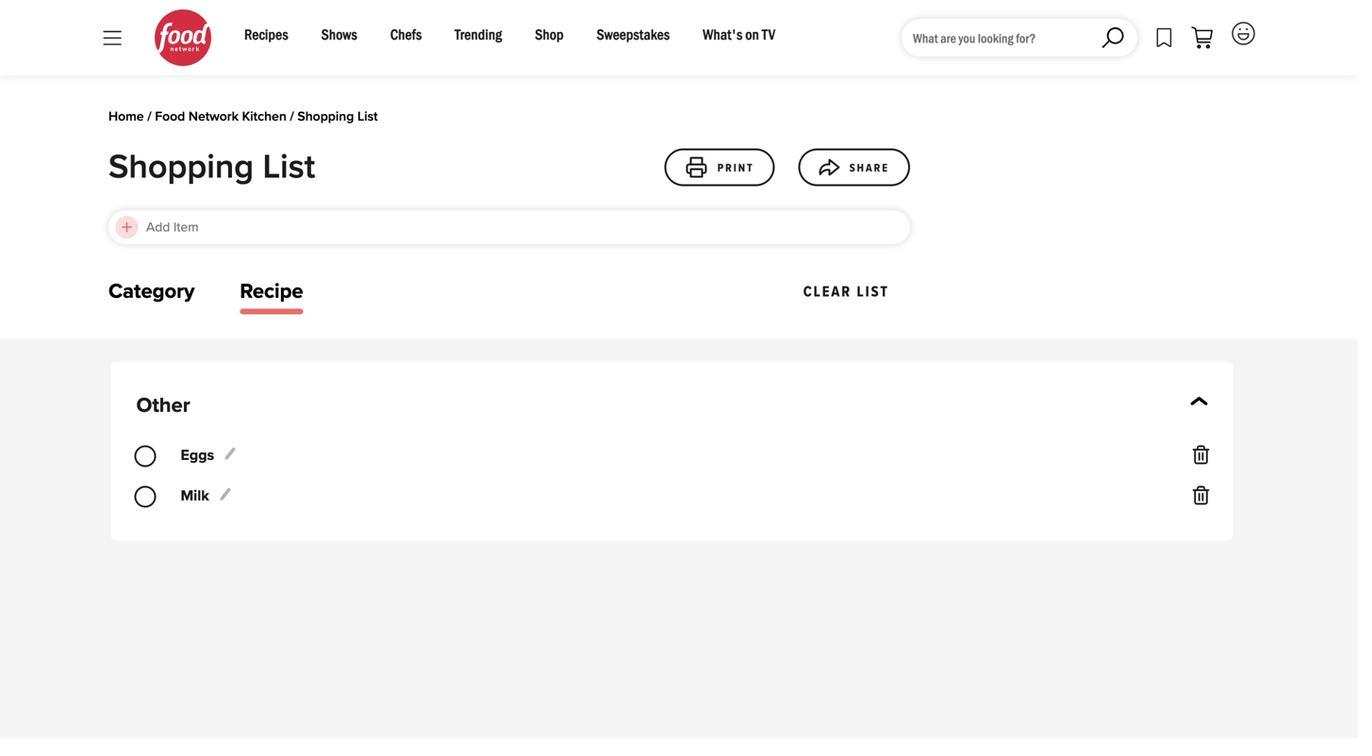 Task type: describe. For each thing, give the bounding box(es) containing it.
add item image
[[116, 216, 138, 239]]

share
[[850, 161, 890, 176]]

check image for eggs
[[134, 446, 156, 467]]

home / food network kitchen / shopping list
[[108, 108, 378, 125]]

recipe tab panel
[[111, 362, 1234, 541]]

sweepstakes button
[[580, 0, 686, 75]]

on
[[746, 30, 759, 45]]

shopping list link
[[298, 108, 378, 125]]

share button
[[799, 149, 910, 186]]

list for clear list
[[857, 283, 890, 302]]

category
[[108, 279, 195, 304]]

list for shopping list
[[263, 147, 315, 188]]

milk
[[181, 487, 209, 505]]

chefs button
[[374, 0, 438, 75]]

what's
[[703, 30, 743, 45]]

site search input text field
[[902, 19, 1138, 57]]

eggs
[[181, 447, 214, 464]]

recipe
[[240, 279, 303, 304]]

shop
[[535, 30, 564, 45]]

saves image
[[1157, 27, 1173, 48]]

what's on tv button
[[686, 0, 792, 75]]

home link
[[108, 108, 144, 125]]

kitchen
[[242, 108, 287, 125]]

food
[[155, 108, 185, 125]]

edit eggs image
[[224, 448, 237, 463]]

delete milk image
[[1193, 486, 1210, 505]]

trending button
[[438, 0, 519, 75]]

eggs button
[[134, 446, 214, 467]]

shows button
[[305, 0, 374, 75]]

0 vertical spatial shopping
[[298, 108, 354, 125]]

recipes
[[244, 30, 288, 45]]

clear
[[804, 283, 852, 302]]

print button
[[665, 149, 775, 186]]



Task type: vqa. For each thing, say whether or not it's contained in the screenshot.
Edit Eggs Icon
yes



Task type: locate. For each thing, give the bounding box(es) containing it.
print
[[718, 161, 754, 176]]

chefs
[[390, 30, 422, 45]]

other
[[136, 393, 190, 418]]

0 vertical spatial list
[[358, 108, 378, 125]]

list inside popup button
[[857, 283, 890, 302]]

delete eggs image
[[1193, 446, 1210, 464]]

shows
[[321, 30, 357, 45]]

clear list button
[[783, 273, 910, 310]]

1 vertical spatial check image
[[134, 486, 156, 508]]

milk button
[[134, 486, 209, 508]]

1 horizontal spatial list
[[358, 108, 378, 125]]

check image left the milk
[[134, 486, 156, 508]]

2 vertical spatial list
[[857, 283, 890, 302]]

recipe tab
[[240, 268, 303, 315]]

1 horizontal spatial /
[[290, 108, 294, 125]]

main menu image
[[103, 30, 122, 45]]

edit milk image
[[219, 488, 232, 503]]

/ right kitchen
[[290, 108, 294, 125]]

check image for milk
[[134, 486, 156, 508]]

trending
[[455, 30, 502, 45]]

0 vertical spatial check image
[[134, 446, 156, 467]]

submit site search image
[[1102, 27, 1124, 49]]

check image up milk button
[[134, 446, 156, 467]]

shop button
[[519, 0, 580, 75]]

1 vertical spatial list
[[263, 147, 315, 188]]

/
[[147, 108, 152, 125], [290, 108, 294, 125]]

1 horizontal spatial shopping
[[298, 108, 354, 125]]

check image
[[134, 446, 156, 467], [134, 486, 156, 508]]

shopping
[[298, 108, 354, 125], [108, 147, 254, 188]]

0 horizontal spatial /
[[147, 108, 152, 125]]

/ left food
[[147, 108, 152, 125]]

Add Item text field
[[108, 210, 910, 244]]

other button
[[134, 386, 1210, 422]]

food network kitchen link
[[155, 108, 287, 125]]

1 / from the left
[[147, 108, 152, 125]]

list right clear
[[857, 283, 890, 302]]

2 horizontal spatial list
[[857, 283, 890, 302]]

shopping list image
[[1192, 26, 1213, 49]]

user profile menu image
[[1232, 22, 1256, 45]]

list down shows popup button
[[358, 108, 378, 125]]

list down kitchen
[[263, 147, 315, 188]]

1 check image from the top
[[134, 446, 156, 467]]

0 horizontal spatial list
[[263, 147, 315, 188]]

tv
[[762, 30, 776, 45]]

go to home page image
[[155, 9, 211, 66]]

recipes button
[[228, 0, 305, 75]]

2 check image from the top
[[134, 486, 156, 508]]

shopping down food
[[108, 147, 254, 188]]

sweepstakes
[[597, 30, 670, 45]]

home
[[108, 108, 144, 125]]

clear list
[[804, 283, 890, 302]]

list
[[358, 108, 378, 125], [263, 147, 315, 188], [857, 283, 890, 302]]

shopping list
[[108, 147, 315, 188]]

shopping right kitchen
[[298, 108, 354, 125]]

1 vertical spatial shopping
[[108, 147, 254, 188]]

2 / from the left
[[290, 108, 294, 125]]

what's on tv
[[703, 30, 776, 45]]

0 horizontal spatial shopping
[[108, 147, 254, 188]]

network
[[189, 108, 239, 125]]

category tab
[[108, 268, 195, 315]]



